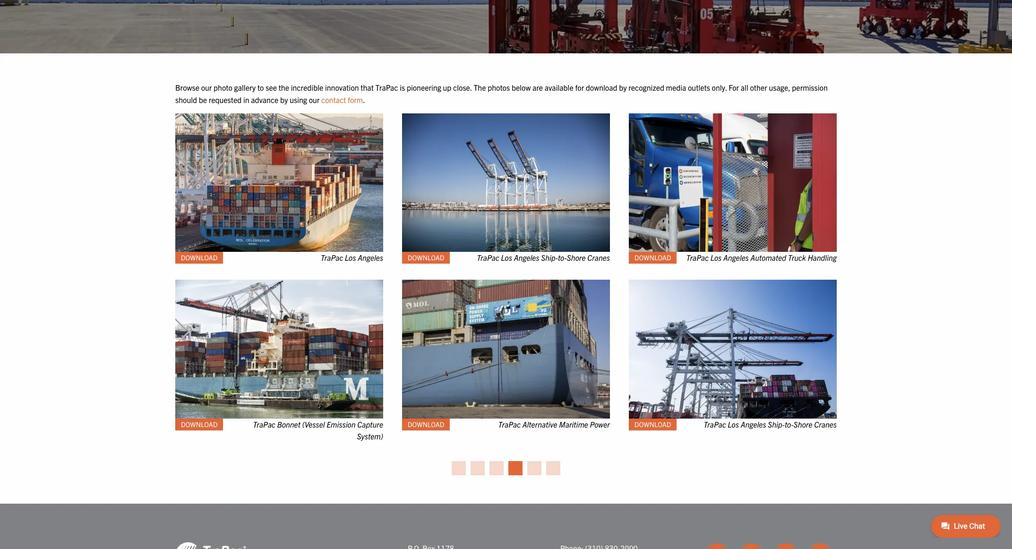 Task type: locate. For each thing, give the bounding box(es) containing it.
automated
[[751, 253, 786, 263]]

below
[[512, 83, 531, 92]]

the
[[474, 83, 486, 92]]

to-
[[558, 253, 567, 263], [785, 420, 794, 429]]

by
[[619, 83, 627, 92], [280, 95, 288, 104]]

1 horizontal spatial trapac los angeles ship-to-shore cranes image
[[629, 280, 837, 419]]

angeles for trapac los angeles automated truck handling image
[[724, 253, 749, 263]]

using
[[290, 95, 307, 104]]

0 vertical spatial to-
[[558, 253, 567, 263]]

download link for trapac bonnet (vessel emission capture system) image
[[175, 419, 223, 431]]

download for trapac alternative maritime power image
[[408, 421, 445, 429]]

trapac bonnet (vessel emission capture system) image
[[175, 280, 383, 419]]

0 vertical spatial shore
[[567, 253, 586, 263]]

1 vertical spatial trapac los angeles ship-to-shore cranes
[[704, 420, 837, 429]]

main content
[[166, 82, 846, 475]]

0 horizontal spatial by
[[280, 95, 288, 104]]

trapac bonnet (vessel emission capture system)
[[253, 420, 383, 441]]

ship-
[[541, 253, 558, 263], [768, 420, 785, 429]]

0 vertical spatial cranes
[[587, 253, 610, 263]]

0 horizontal spatial our
[[201, 83, 212, 92]]

tab list
[[166, 459, 846, 475]]

up
[[443, 83, 451, 92]]

ship- for the bottommost trapac los angeles ship-to-shore cranes image
[[768, 420, 785, 429]]

contact
[[321, 95, 346, 104]]

0 horizontal spatial cranes
[[587, 253, 610, 263]]

0 horizontal spatial to-
[[558, 253, 567, 263]]

capture
[[357, 420, 383, 429]]

photo
[[214, 83, 232, 92]]

trapac
[[375, 83, 398, 92], [321, 253, 343, 263], [477, 253, 499, 263], [686, 253, 709, 263], [253, 420, 275, 429], [498, 420, 521, 429], [704, 420, 726, 429]]

1 horizontal spatial our
[[309, 95, 320, 104]]

our
[[201, 83, 212, 92], [309, 95, 320, 104]]

truck
[[788, 253, 806, 263]]

download for trapac bonnet (vessel emission capture system) image
[[181, 421, 218, 429]]

trapac los angeles ship-to-shore cranes
[[477, 253, 610, 263], [704, 420, 837, 429]]

trapac alternative maritime power
[[498, 420, 610, 429]]

download for trapac los angeles automated truck handling image
[[635, 254, 671, 262]]

innovation
[[325, 83, 359, 92]]

tab panel
[[166, 114, 846, 459]]

that
[[361, 83, 374, 92]]

0 horizontal spatial ship-
[[541, 253, 558, 263]]

angeles for the leftmost trapac los angeles ship-to-shore cranes image
[[514, 253, 539, 263]]

1 horizontal spatial trapac los angeles ship-to-shore cranes
[[704, 420, 837, 429]]

permission
[[792, 83, 828, 92]]

contact form .
[[321, 95, 365, 104]]

trapac los angeles ship-to-shore cranes for the bottommost trapac los angeles ship-to-shore cranes image
[[704, 420, 837, 429]]

0 horizontal spatial shore
[[567, 253, 586, 263]]

1 vertical spatial to-
[[785, 420, 794, 429]]

angeles
[[358, 253, 383, 263], [514, 253, 539, 263], [724, 253, 749, 263], [741, 420, 766, 429]]

1 vertical spatial shore
[[794, 420, 813, 429]]

1 horizontal spatial cranes
[[814, 420, 837, 429]]

download link
[[175, 252, 223, 264], [402, 252, 450, 264], [629, 252, 677, 264], [175, 419, 223, 431], [402, 419, 450, 431], [629, 419, 677, 431]]

be
[[199, 95, 207, 104]]

cranes for the leftmost trapac los angeles ship-to-shore cranes image
[[587, 253, 610, 263]]

0 vertical spatial ship-
[[541, 253, 558, 263]]

other
[[750, 83, 767, 92]]

trapac los angeles image
[[175, 114, 383, 252]]

los
[[345, 253, 356, 263], [501, 253, 512, 263], [711, 253, 722, 263], [728, 420, 739, 429]]

1 vertical spatial cranes
[[814, 420, 837, 429]]

our down incredible
[[309, 95, 320, 104]]

cranes for the bottommost trapac los angeles ship-to-shore cranes image
[[814, 420, 837, 429]]

maritime
[[559, 420, 588, 429]]

.
[[363, 95, 365, 104]]

0 vertical spatial our
[[201, 83, 212, 92]]

recognized
[[629, 83, 664, 92]]

our up be
[[201, 83, 212, 92]]

0 vertical spatial trapac los angeles ship-to-shore cranes image
[[402, 114, 610, 252]]

by right download
[[619, 83, 627, 92]]

by down the
[[280, 95, 288, 104]]

1 horizontal spatial ship-
[[768, 420, 785, 429]]

trapac los angeles ship-to-shore cranes image
[[402, 114, 610, 252], [629, 280, 837, 419]]

0 vertical spatial trapac los angeles ship-to-shore cranes
[[477, 253, 610, 263]]

media
[[666, 83, 686, 92]]

to- for the leftmost trapac los angeles ship-to-shore cranes image
[[558, 253, 567, 263]]

1 horizontal spatial to-
[[785, 420, 794, 429]]

shore
[[567, 253, 586, 263], [794, 420, 813, 429]]

footer
[[0, 504, 1012, 549]]

the
[[279, 83, 289, 92]]

download link for trapac los angeles image
[[175, 252, 223, 264]]

download link for trapac alternative maritime power image
[[402, 419, 450, 431]]

incredible
[[291, 83, 323, 92]]

requested
[[209, 95, 242, 104]]

1 horizontal spatial by
[[619, 83, 627, 92]]

download
[[181, 254, 218, 262], [408, 254, 445, 262], [635, 254, 671, 262], [181, 421, 218, 429], [408, 421, 445, 429], [635, 421, 671, 429]]

browse our photo gallery to see the incredible innovation that trapac is pioneering up close. the photos below are available for download by recognized media outlets only. for all other usage, permission should be requested in advance by using our
[[175, 83, 828, 104]]

1 vertical spatial ship-
[[768, 420, 785, 429]]

0 vertical spatial by
[[619, 83, 627, 92]]

to
[[258, 83, 264, 92]]

0 horizontal spatial trapac los angeles ship-to-shore cranes
[[477, 253, 610, 263]]

download for trapac los angeles image
[[181, 254, 218, 262]]

angeles for the bottommost trapac los angeles ship-to-shore cranes image
[[741, 420, 766, 429]]

cranes
[[587, 253, 610, 263], [814, 420, 837, 429]]



Task type: vqa. For each thing, say whether or not it's contained in the screenshot.
the topmost has
no



Task type: describe. For each thing, give the bounding box(es) containing it.
system)
[[357, 432, 383, 441]]

see
[[266, 83, 277, 92]]

trapac los angeles ship-to-shore cranes for the leftmost trapac los angeles ship-to-shore cranes image
[[477, 253, 610, 263]]

pioneering
[[407, 83, 441, 92]]

usage,
[[769, 83, 790, 92]]

corporate image
[[175, 541, 246, 549]]

ship- for the leftmost trapac los angeles ship-to-shore cranes image
[[541, 253, 558, 263]]

trapac los angeles automated truck handling image
[[629, 114, 837, 252]]

all
[[741, 83, 748, 92]]

browse
[[175, 83, 199, 92]]

1 vertical spatial our
[[309, 95, 320, 104]]

to- for the bottommost trapac los angeles ship-to-shore cranes image
[[785, 420, 794, 429]]

angeles for trapac los angeles image
[[358, 253, 383, 263]]

trapac inside trapac bonnet (vessel emission capture system)
[[253, 420, 275, 429]]

close.
[[453, 83, 472, 92]]

bonnet
[[277, 420, 301, 429]]

alternative
[[523, 420, 557, 429]]

trapac los angeles
[[321, 253, 383, 263]]

form
[[348, 95, 363, 104]]

trapac inside 'browse our photo gallery to see the incredible innovation that trapac is pioneering up close. the photos below are available for download by recognized media outlets only. for all other usage, permission should be requested in advance by using our'
[[375, 83, 398, 92]]

for
[[729, 83, 739, 92]]

contact form link
[[321, 95, 363, 104]]

power
[[590, 420, 610, 429]]

0 horizontal spatial trapac los angeles ship-to-shore cranes image
[[402, 114, 610, 252]]

download
[[586, 83, 617, 92]]

advance
[[251, 95, 279, 104]]

download link for trapac los angeles automated truck handling image
[[629, 252, 677, 264]]

only.
[[712, 83, 727, 92]]

emission
[[327, 420, 356, 429]]

are
[[533, 83, 543, 92]]

for
[[575, 83, 584, 92]]

trapac los angeles automated truck handling
[[686, 253, 837, 263]]

in
[[243, 95, 249, 104]]

tab panel containing trapac los angeles
[[166, 114, 846, 459]]

main content containing browse our photo gallery to see the incredible innovation that trapac is pioneering up close. the photos below are available for download by recognized media outlets only. for all other usage, permission should be requested in advance by using our
[[166, 82, 846, 475]]

available
[[545, 83, 574, 92]]

should
[[175, 95, 197, 104]]

(vessel
[[302, 420, 325, 429]]

gallery
[[234, 83, 256, 92]]

1 horizontal spatial shore
[[794, 420, 813, 429]]

outlets
[[688, 83, 710, 92]]

is
[[400, 83, 405, 92]]

download link for the leftmost trapac los angeles ship-to-shore cranes image
[[402, 252, 450, 264]]

download link for the bottommost trapac los angeles ship-to-shore cranes image
[[629, 419, 677, 431]]

trapac alternative maritime power image
[[402, 280, 610, 419]]

1 vertical spatial trapac los angeles ship-to-shore cranes image
[[629, 280, 837, 419]]

1 vertical spatial by
[[280, 95, 288, 104]]

handling
[[808, 253, 837, 263]]

photos
[[488, 83, 510, 92]]



